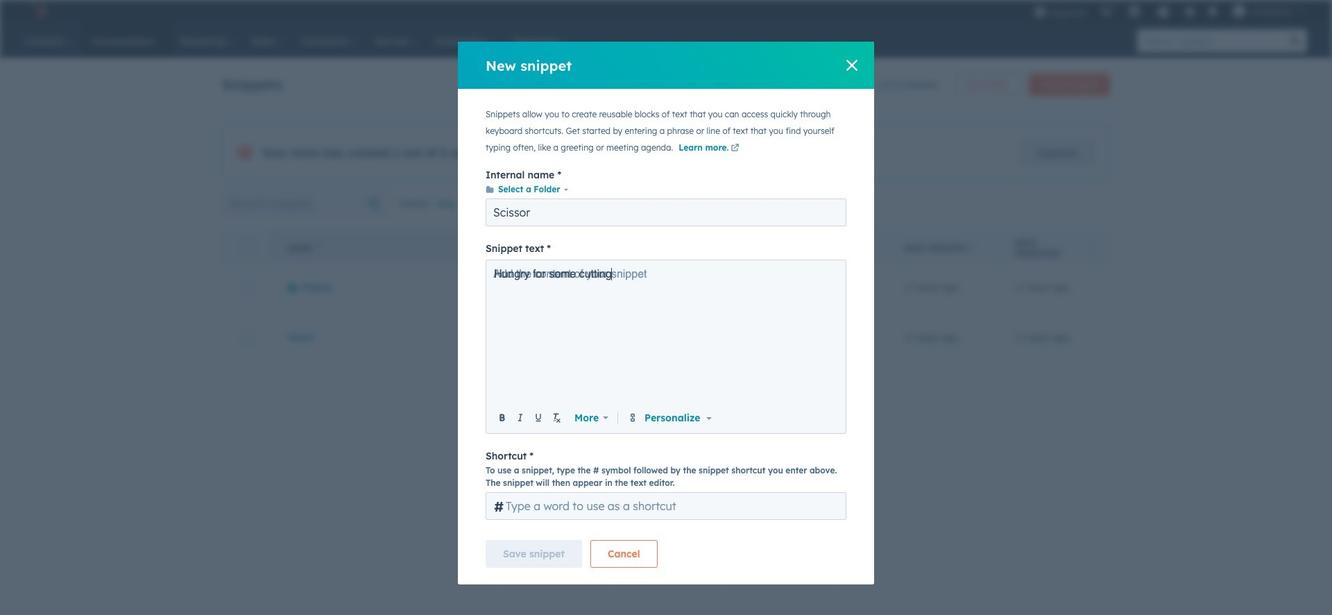 Task type: vqa. For each thing, say whether or not it's contained in the screenshot.
the James Peterson icon
no



Task type: locate. For each thing, give the bounding box(es) containing it.
press to sort. image
[[972, 242, 977, 252], [1088, 242, 1093, 252]]

Type a word to use as a shortcut text field
[[486, 492, 847, 520]]

0 horizontal spatial press to sort. image
[[972, 242, 977, 252]]

1 horizontal spatial press to sort. element
[[1088, 242, 1093, 254]]

0 horizontal spatial press to sort. element
[[972, 242, 977, 254]]

menu
[[1027, 0, 1316, 22]]

press to sort. element
[[972, 242, 977, 254], [1088, 242, 1093, 254]]

jacob simon image
[[1233, 5, 1246, 17]]

banner
[[222, 69, 1111, 96]]

None text field
[[494, 267, 839, 405]]

ascending sort. press to sort descending. element
[[317, 242, 322, 254]]

dialog
[[458, 42, 875, 585]]

marketplaces image
[[1129, 6, 1141, 19]]

1 horizontal spatial press to sort. image
[[1088, 242, 1093, 252]]

Search search field
[[222, 190, 391, 217]]



Task type: describe. For each thing, give the bounding box(es) containing it.
ascending sort. press to sort descending. image
[[317, 242, 322, 252]]

Search HubSpot search field
[[1138, 29, 1284, 53]]

1 press to sort. image from the left
[[972, 242, 977, 252]]

1 press to sort. element from the left
[[972, 242, 977, 254]]

Give your snippet a name text field
[[486, 199, 847, 226]]

2 press to sort. element from the left
[[1088, 242, 1093, 254]]

link opens in a new window image
[[731, 144, 740, 153]]

2 press to sort. image from the left
[[1088, 242, 1093, 252]]

link opens in a new window image
[[731, 142, 740, 155]]

close image
[[847, 60, 858, 71]]



